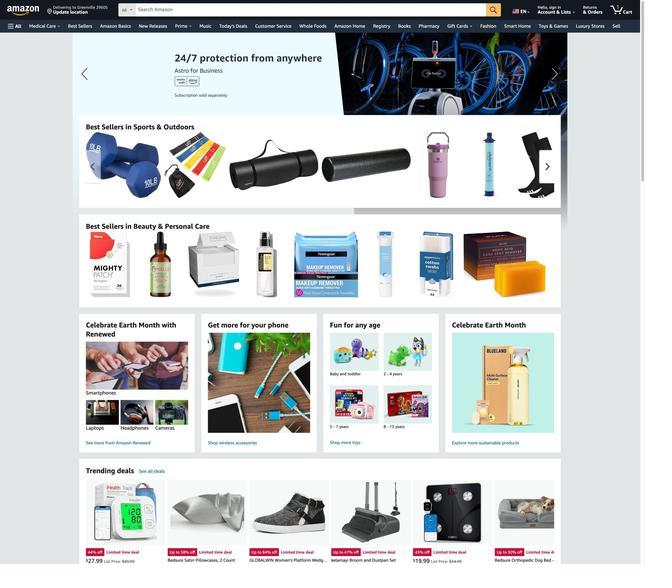 Task type: locate. For each thing, give the bounding box(es) containing it.
None submit
[[487, 3, 501, 17]]

carousel next slide image
[[546, 163, 550, 170]]

headphones image
[[119, 400, 156, 425]]

main content
[[0, 33, 646, 565]]

0 vertical spatial list
[[86, 132, 646, 198]]

mielle organics rosemary mint scalp & hair strengthening oil for all hair types, 2 ounce image
[[146, 232, 176, 298]]

laptops image
[[84, 400, 121, 425]]

carousel previous slide image
[[90, 163, 95, 170]]

5 - 7 years image
[[324, 386, 385, 424]]

clean skin club clean towels xl, 100% usda biobased face towel, disposable face towelette, makeup remover dry wipes,... image
[[188, 232, 240, 298]]

2 list from the top
[[86, 232, 646, 298]]

hero cosmetics mighty patch™ original patch - hydrocolloid acne pimple patch for covering zits and blemishes, spot... image
[[90, 232, 130, 298]]

24/7 protection from anywhere. astro for business. works with alexa. subscription sold separately. image
[[73, 33, 568, 231]]

None search field
[[118, 3, 501, 17]]

smartphones image
[[76, 342, 198, 390]]

lifestraw personal water filter for hiking, camping, travel, and emergency preparedness image
[[481, 132, 498, 198]]

list
[[86, 132, 646, 198], [86, 232, 646, 298], [86, 480, 646, 565]]

ihealth track smart upper arm blood pressure monitor with wide range cuff that fits standard to large adult arms,... image
[[94, 483, 157, 544]]

amazon basics 1/2-inch extra thick exercise yoga mat image
[[230, 140, 319, 191]]

cosrx snail mucin 96% power repairing essence 3.38 fl.oz 100ml, hydrating serum for face with snail secretion filtrate... image
[[257, 232, 277, 298]]

celebrate earth month image
[[441, 333, 566, 433]]

none search field inside navigation navigation
[[118, 3, 501, 17]]

Search Amazon text field
[[136, 4, 487, 16]]

amazon basics neoprene coated hexagon workout dumbbell hand weight image
[[86, 132, 161, 198]]

fit simplify resistance loop exercise bands with instruction guide and carry bag, set of 5 image
[[165, 132, 226, 198]]

adidas rivalry soccer socks (2-pair) image
[[518, 132, 563, 198]]

valitic kojic acid dark spot remover soap bars with vitamin c, retinol, collagen, turmeric - original japanese complex... image
[[464, 232, 546, 298]]

2 vertical spatial list
[[86, 480, 646, 565]]

1 vertical spatial list
[[86, 232, 646, 298]]

bedsure satin pillowcases, 2 count image
[[170, 493, 244, 534]]

none submit inside navigation navigation
[[487, 3, 501, 17]]



Task type: vqa. For each thing, say whether or not it's contained in the screenshot.
adidas Rivalry Soccer Socks (2-Pair) image
yes



Task type: describe. For each thing, give the bounding box(es) containing it.
navigation navigation
[[0, 0, 641, 33]]

globalwin women's platform wedge sneakers outdoor anti-slip winter snow hiking furry ankle boots for women image
[[252, 491, 326, 535]]

3 list from the top
[[86, 480, 646, 565]]

get more for your phone image
[[197, 333, 322, 433]]

amazon basics cotton swabs, 500 count image
[[420, 232, 454, 298]]

baby and toddler image
[[324, 333, 385, 371]]

amazon basics high-density round foam roller for exercise, massage, muscle recovery image
[[322, 148, 411, 182]]

2 - 4 years image
[[378, 333, 439, 371]]

neutrogena cleansing fragrance free makeup remover face wipes, cleansing facial towelettes for waterproof makeup,... image
[[294, 232, 358, 298]]

renpho smart scale for body weight, digital bathroom scale bmi weighing bluetooth body fat scale, body composition... image
[[423, 483, 483, 544]]

8 - 13 years image
[[378, 386, 439, 424]]

amazon basics hypoallergenic 100% cotton rounds, 100 count image
[[377, 232, 394, 298]]

stanley iceflow stainless steel tumbler with straw, vacuum insulated water bottle for home, office or car, reusable cup... image
[[427, 132, 449, 198]]

amazon image
[[7, 6, 39, 16]]

kelamayi broom and dustpan set image
[[342, 483, 401, 544]]

bedsure orthopedic dog bed - washable bolster dog beds for small/medium/large/extra large dogs, supportive foam pet couch... image
[[498, 496, 572, 530]]

cameras image
[[153, 400, 190, 425]]

1 list from the top
[[86, 132, 646, 198]]



